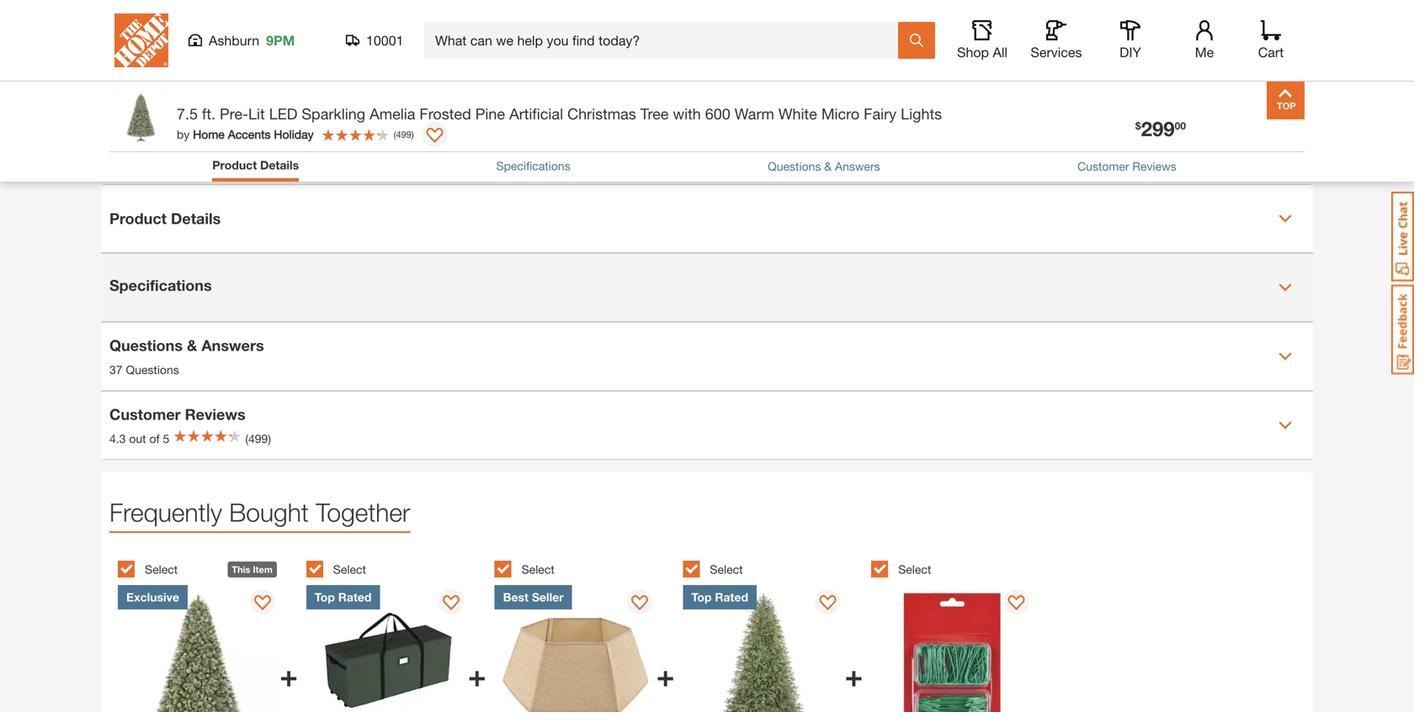 Task type: vqa. For each thing, say whether or not it's contained in the screenshot.
"This Item"
yes



Task type: describe. For each thing, give the bounding box(es) containing it.
bought
[[229, 498, 309, 528]]

select for 1 / 5 group
[[145, 563, 178, 577]]

buy
[[989, 66, 1009, 80]]

$
[[1135, 120, 1141, 132]]

product image image
[[114, 90, 168, 145]]

holiday
[[274, 128, 314, 141]]

by
[[177, 128, 190, 141]]

store
[[1034, 125, 1073, 143]]

select for 5 / 5 group
[[898, 563, 931, 577]]

item
[[253, 565, 273, 576]]

item
[[926, 147, 949, 161]]

by home accents holiday
[[177, 128, 314, 141]]

led
[[269, 105, 297, 123]]

rated for premium christmas tree rolling storage duffle bag for trees up to 9 ft. tall image
[[338, 591, 372, 605]]

image
[[433, 59, 465, 73]]

lit
[[248, 105, 265, 123]]

600
[[705, 105, 730, 123]]

home
[[193, 128, 225, 141]]

1 vertical spatial specifications
[[109, 276, 212, 294]]

hover image to zoom button
[[203, 0, 708, 75]]

online
[[1097, 125, 1143, 143]]

free & easy returns in store or online return this item within 90 days of purchase. read return policy
[[866, 125, 1204, 161]]

to
[[468, 59, 479, 73]]

pre-
[[220, 105, 248, 123]]

0 horizontal spatial product
[[109, 209, 167, 227]]

select for 2 / 5 group
[[333, 563, 366, 577]]

2 / 5 group
[[306, 552, 486, 713]]

free
[[866, 125, 898, 143]]

amelia
[[370, 105, 415, 123]]

299
[[1141, 117, 1175, 141]]

best
[[503, 591, 529, 605]]

& for free & easy returns in store or online
[[902, 125, 912, 143]]

in
[[1017, 125, 1030, 143]]

(499)
[[245, 432, 271, 446]]

with inside buy now with button
[[1038, 66, 1060, 80]]

of inside free & easy returns in store or online return this item within 90 days of purchase. read return policy
[[1033, 147, 1043, 161]]

christmas
[[567, 105, 636, 123]]

& for questions & answers
[[187, 336, 197, 355]]

+ inside 1 / 5 group
[[280, 658, 298, 694]]

2 return from the left
[[1133, 147, 1169, 161]]

top for premium christmas tree rolling storage duffle bag for trees up to 9 ft. tall image
[[315, 591, 335, 605]]

1 vertical spatial details
[[171, 209, 221, 227]]

$ 299 00
[[1135, 117, 1186, 141]]

rated for 7.5 ft. pre-lit led jackson noble artificial christmas tree 'image'
[[715, 591, 748, 605]]

warm
[[735, 105, 774, 123]]

lights
[[901, 105, 942, 123]]

easy
[[917, 125, 951, 143]]

7.5 ft. pre-lit led jackson noble artificial christmas tree image
[[683, 586, 845, 713]]

frosted
[[419, 105, 471, 123]]

shop all
[[957, 44, 1007, 60]]

shop
[[957, 44, 989, 60]]

What can we help you find today? search field
[[435, 23, 897, 58]]

live chat image
[[1391, 192, 1414, 282]]

10001 button
[[346, 32, 404, 49]]

questions for questions & answers
[[768, 159, 821, 173]]

zoom
[[482, 59, 513, 73]]

read return policy link
[[1102, 145, 1204, 163]]

display image for 4 / 5 group
[[819, 596, 836, 613]]

services button
[[1029, 20, 1083, 61]]

questions for questions & answers 37 questions
[[109, 336, 183, 355]]

top button
[[1267, 82, 1305, 120]]

1 vertical spatial product details
[[109, 209, 221, 227]]

caret image
[[1279, 419, 1292, 432]]

frequently
[[109, 498, 222, 528]]

+ for 7.5 ft. pre-lit led jackson noble artificial christmas tree 'image'
[[845, 658, 863, 694]]

fairy
[[864, 105, 897, 123]]

0 vertical spatial or
[[1054, 38, 1071, 52]]

services
[[1031, 44, 1082, 60]]

display image for 2 / 5 group
[[443, 596, 460, 613]]

1 return from the left
[[866, 147, 901, 161]]

top rated for premium christmas tree rolling storage duffle bag for trees up to 9 ft. tall image
[[315, 591, 372, 605]]

display image for 3 / 5 group
[[631, 596, 648, 613]]

1 horizontal spatial customer reviews
[[1077, 159, 1176, 173]]

or inside free & easy returns in store or online return this item within 90 days of purchase. read return policy
[[1077, 125, 1093, 143]]

90
[[987, 147, 1000, 161]]

3 / 5 group
[[495, 552, 675, 713]]

1 horizontal spatial product
[[212, 158, 257, 172]]

read
[[1102, 147, 1130, 161]]

4.3
[[109, 432, 126, 446]]

7.5 ft. pre-lit led sparkling amelia frosted pine artificial christmas tree with 600 warm white micro fairy lights
[[177, 105, 942, 123]]

exclusive
[[126, 591, 179, 605]]

home accents holiday pre lit christmas trees 23pg90019 a0.3 image
[[113, 2, 187, 76]]

feedback link image
[[1391, 284, 1414, 375]]

frequently bought together
[[109, 498, 410, 528]]

cart link
[[1252, 20, 1289, 61]]

499
[[396, 129, 411, 140]]

days
[[1003, 147, 1030, 161]]

this
[[232, 565, 250, 576]]

hover
[[398, 59, 429, 73]]

select for 3 / 5 group
[[522, 563, 554, 577]]

answers for questions & answers 37 questions
[[201, 336, 264, 355]]

0 horizontal spatial with
[[673, 105, 701, 123]]

(
[[394, 129, 396, 140]]



Task type: locate. For each thing, give the bounding box(es) containing it.
2 vertical spatial caret image
[[1279, 350, 1292, 363]]

product
[[212, 158, 257, 172], [109, 209, 167, 227]]

or up buy now with button
[[1054, 38, 1071, 52]]

reviews down 299
[[1132, 159, 1176, 173]]

answers
[[835, 159, 880, 173], [201, 336, 264, 355]]

seller
[[532, 591, 564, 605]]

0 horizontal spatial customer reviews
[[109, 406, 245, 424]]

buy now with button
[[946, 53, 1180, 85]]

1 horizontal spatial answers
[[835, 159, 880, 173]]

1 vertical spatial with
[[673, 105, 701, 123]]

questions
[[768, 159, 821, 173], [109, 336, 183, 355], [126, 363, 179, 377]]

0 vertical spatial product details
[[212, 158, 299, 172]]

2 select from the left
[[333, 563, 366, 577]]

ft.
[[202, 105, 215, 123]]

1 top from the left
[[315, 591, 335, 605]]

2 horizontal spatial &
[[902, 125, 912, 143]]

select inside 5 / 5 group
[[898, 563, 931, 577]]

diy
[[1120, 44, 1141, 60]]

diy button
[[1103, 20, 1157, 61]]

1 vertical spatial questions
[[109, 336, 183, 355]]

caret image for specifications
[[1279, 281, 1292, 294]]

1 horizontal spatial customer
[[1077, 159, 1129, 173]]

0 vertical spatial details
[[260, 158, 299, 172]]

caret image for product details
[[1279, 212, 1292, 225]]

rated
[[338, 591, 372, 605], [715, 591, 748, 605]]

select for 4 / 5 group
[[710, 563, 743, 577]]

this item
[[232, 565, 273, 576]]

1 select from the left
[[145, 563, 178, 577]]

product details button
[[212, 157, 299, 178], [212, 157, 299, 174], [101, 185, 1313, 252]]

micro
[[821, 105, 859, 123]]

white
[[778, 105, 817, 123]]

select inside 4 / 5 group
[[710, 563, 743, 577]]

0 vertical spatial &
[[902, 125, 912, 143]]

9pm
[[266, 32, 295, 48]]

caret image
[[1279, 212, 1292, 225], [1279, 281, 1292, 294], [1279, 350, 1292, 363]]

0 vertical spatial caret image
[[1279, 212, 1292, 225]]

pine
[[475, 105, 505, 123]]

customer up 4.3 out of 5
[[109, 406, 181, 424]]

1 + from the left
[[280, 658, 298, 694]]

0 vertical spatial customer
[[1077, 159, 1129, 173]]

product details
[[212, 158, 299, 172], [109, 209, 221, 227]]

customer reviews up 5
[[109, 406, 245, 424]]

select inside 1 / 5 group
[[145, 563, 178, 577]]

specifications
[[496, 159, 570, 173], [109, 276, 212, 294]]

+ inside 3 / 5 group
[[656, 658, 675, 694]]

1 horizontal spatial of
[[1033, 147, 1043, 161]]

display image
[[426, 128, 443, 145], [443, 596, 460, 613], [631, 596, 648, 613], [819, 596, 836, 613]]

answers inside questions & answers 37 questions
[[201, 336, 264, 355]]

5
[[163, 432, 169, 446]]

return
[[866, 147, 901, 161], [1133, 147, 1169, 161]]

select
[[145, 563, 178, 577], [333, 563, 366, 577], [522, 563, 554, 577], [710, 563, 743, 577], [898, 563, 931, 577]]

me
[[1195, 44, 1214, 60]]

+ inside 2 / 5 group
[[468, 658, 486, 694]]

top rated inside 4 / 5 group
[[691, 591, 748, 605]]

0 horizontal spatial answers
[[201, 336, 264, 355]]

0 horizontal spatial reviews
[[185, 406, 245, 424]]

& inside questions & answers 37 questions
[[187, 336, 197, 355]]

1 rated from the left
[[338, 591, 372, 605]]

1 horizontal spatial reviews
[[1132, 159, 1176, 173]]

+ inside 4 / 5 group
[[845, 658, 863, 694]]

1 vertical spatial or
[[1077, 125, 1093, 143]]

2 rated from the left
[[715, 591, 748, 605]]

display image inside 4 / 5 group
[[819, 596, 836, 613]]

1 horizontal spatial specifications
[[496, 159, 570, 173]]

2 display image from the left
[[1008, 596, 1025, 613]]

display image
[[254, 596, 271, 613], [1008, 596, 1025, 613]]

display image inside 5 / 5 group
[[1008, 596, 1025, 613]]

1 horizontal spatial top rated
[[691, 591, 748, 605]]

)
[[411, 129, 414, 140]]

best seller
[[503, 591, 564, 605]]

0 horizontal spatial top
[[315, 591, 335, 605]]

2 top rated from the left
[[691, 591, 748, 605]]

2 vertical spatial questions
[[126, 363, 179, 377]]

10001
[[366, 32, 404, 48]]

icon image
[[826, 132, 853, 153]]

top rated for 7.5 ft. pre-lit led jackson noble artificial christmas tree 'image'
[[691, 591, 748, 605]]

0 horizontal spatial details
[[171, 209, 221, 227]]

me button
[[1178, 20, 1231, 61]]

7.5
[[177, 105, 198, 123]]

policy
[[1172, 147, 1204, 161]]

0 horizontal spatial return
[[866, 147, 901, 161]]

0 horizontal spatial of
[[149, 432, 160, 446]]

0 vertical spatial questions
[[768, 159, 821, 173]]

0 horizontal spatial display image
[[254, 596, 271, 613]]

customer reviews
[[1077, 159, 1176, 173], [109, 406, 245, 424]]

tree
[[640, 105, 669, 123]]

buy now with
[[989, 66, 1060, 80]]

together
[[316, 498, 410, 528]]

0 vertical spatial specifications
[[496, 159, 570, 173]]

questions down white
[[768, 159, 821, 173]]

questions & answers button
[[768, 158, 880, 175], [768, 158, 880, 175]]

questions & answers 37 questions
[[109, 336, 264, 377]]

within
[[952, 147, 983, 161]]

200-piece metal ornament hooks image
[[871, 586, 1033, 713]]

0 vertical spatial of
[[1033, 147, 1043, 161]]

26 in burlap christmas tree collar image
[[495, 586, 656, 713]]

specifications up questions & answers 37 questions
[[109, 276, 212, 294]]

1 vertical spatial answers
[[201, 336, 264, 355]]

2 caret image from the top
[[1279, 281, 1292, 294]]

ashburn 9pm
[[209, 32, 295, 48]]

reviews
[[1132, 159, 1176, 173], [185, 406, 245, 424]]

questions right the 37
[[126, 363, 179, 377]]

0 vertical spatial customer reviews
[[1077, 159, 1176, 173]]

2 vertical spatial &
[[187, 336, 197, 355]]

1 vertical spatial customer reviews
[[109, 406, 245, 424]]

1 horizontal spatial with
[[1038, 66, 1060, 80]]

0 horizontal spatial &
[[187, 336, 197, 355]]

top inside 2 / 5 group
[[315, 591, 335, 605]]

3 select from the left
[[522, 563, 554, 577]]

1 vertical spatial caret image
[[1279, 281, 1292, 294]]

0 horizontal spatial rated
[[338, 591, 372, 605]]

1 horizontal spatial &
[[824, 159, 832, 173]]

2 + from the left
[[468, 658, 486, 694]]

4 select from the left
[[710, 563, 743, 577]]

now
[[1013, 66, 1035, 80]]

5 select from the left
[[898, 563, 931, 577]]

the home depot logo image
[[114, 13, 168, 67]]

+ for premium christmas tree rolling storage duffle bag for trees up to 9 ft. tall image
[[468, 658, 486, 694]]

hover image to zoom
[[398, 59, 513, 73]]

select inside 3 / 5 group
[[522, 563, 554, 577]]

37
[[109, 363, 123, 377]]

top
[[315, 591, 335, 605], [691, 591, 712, 605]]

+
[[280, 658, 298, 694], [468, 658, 486, 694], [656, 658, 675, 694], [845, 658, 863, 694]]

rated inside 4 / 5 group
[[715, 591, 748, 605]]

or up purchase.
[[1077, 125, 1093, 143]]

1 horizontal spatial top
[[691, 591, 712, 605]]

4 / 5 group
[[683, 552, 863, 713]]

artificial
[[509, 105, 563, 123]]

customer reviews down online
[[1077, 159, 1176, 173]]

with down services
[[1038, 66, 1060, 80]]

0 horizontal spatial specifications
[[109, 276, 212, 294]]

answers for questions & answers
[[835, 159, 880, 173]]

1 horizontal spatial details
[[260, 158, 299, 172]]

None field
[[862, 0, 897, 26]]

questions & answers
[[768, 159, 880, 173]]

with
[[1038, 66, 1060, 80], [673, 105, 701, 123]]

reviews up (499)
[[185, 406, 245, 424]]

returns
[[955, 125, 1013, 143]]

&
[[902, 125, 912, 143], [824, 159, 832, 173], [187, 336, 197, 355]]

3 caret image from the top
[[1279, 350, 1292, 363]]

1 horizontal spatial or
[[1077, 125, 1093, 143]]

0 vertical spatial reviews
[[1132, 159, 1176, 173]]

premium christmas tree rolling storage duffle bag for trees up to 9 ft. tall image
[[306, 586, 468, 713]]

4 + from the left
[[845, 658, 863, 694]]

2 top from the left
[[691, 591, 712, 605]]

shop all button
[[955, 20, 1009, 61]]

sparkling
[[302, 105, 365, 123]]

specifications down artificial
[[496, 159, 570, 173]]

customer
[[1077, 159, 1129, 173], [109, 406, 181, 424]]

3 + from the left
[[656, 658, 675, 694]]

0 vertical spatial with
[[1038, 66, 1060, 80]]

0 vertical spatial product
[[212, 158, 257, 172]]

rated inside 2 / 5 group
[[338, 591, 372, 605]]

purchase.
[[1046, 147, 1098, 161]]

questions up the 37
[[109, 336, 183, 355]]

of left 5
[[149, 432, 160, 446]]

0 horizontal spatial customer
[[109, 406, 181, 424]]

1 top rated from the left
[[315, 591, 372, 605]]

00
[[1175, 120, 1186, 132]]

of right days
[[1033, 147, 1043, 161]]

1 vertical spatial product
[[109, 209, 167, 227]]

+ for 26 in burlap christmas tree collar image
[[656, 658, 675, 694]]

0 horizontal spatial or
[[1054, 38, 1071, 52]]

select inside 2 / 5 group
[[333, 563, 366, 577]]

5 / 5 group
[[871, 552, 1051, 713]]

top inside 4 / 5 group
[[691, 591, 712, 605]]

1 horizontal spatial rated
[[715, 591, 748, 605]]

1 vertical spatial of
[[149, 432, 160, 446]]

cart
[[1258, 44, 1284, 60]]

accents
[[228, 128, 271, 141]]

top rated inside 2 / 5 group
[[315, 591, 372, 605]]

4.3 out of 5
[[109, 432, 169, 446]]

1 horizontal spatial return
[[1133, 147, 1169, 161]]

return down free
[[866, 147, 901, 161]]

return down 299
[[1133, 147, 1169, 161]]

( 499 )
[[394, 129, 414, 140]]

display image inside 2 / 5 group
[[443, 596, 460, 613]]

1 caret image from the top
[[1279, 212, 1292, 225]]

or
[[1054, 38, 1071, 52], [1077, 125, 1093, 143]]

display image inside 1 / 5 group
[[254, 596, 271, 613]]

0 vertical spatial answers
[[835, 159, 880, 173]]

0 horizontal spatial top rated
[[315, 591, 372, 605]]

1 vertical spatial reviews
[[185, 406, 245, 424]]

customer down online
[[1077, 159, 1129, 173]]

ashburn
[[209, 32, 259, 48]]

all
[[993, 44, 1007, 60]]

1 display image from the left
[[254, 596, 271, 613]]

this
[[904, 147, 923, 161]]

1 vertical spatial customer
[[109, 406, 181, 424]]

1 horizontal spatial display image
[[1008, 596, 1025, 613]]

out
[[129, 432, 146, 446]]

& inside free & easy returns in store or online return this item within 90 days of purchase. read return policy
[[902, 125, 912, 143]]

customer reviews button
[[1077, 158, 1176, 175], [1077, 158, 1176, 175]]

1 / 5 group
[[118, 552, 298, 713]]

with left 600
[[673, 105, 701, 123]]

1 vertical spatial &
[[824, 159, 832, 173]]

top for 7.5 ft. pre-lit led jackson noble artificial christmas tree 'image'
[[691, 591, 712, 605]]



